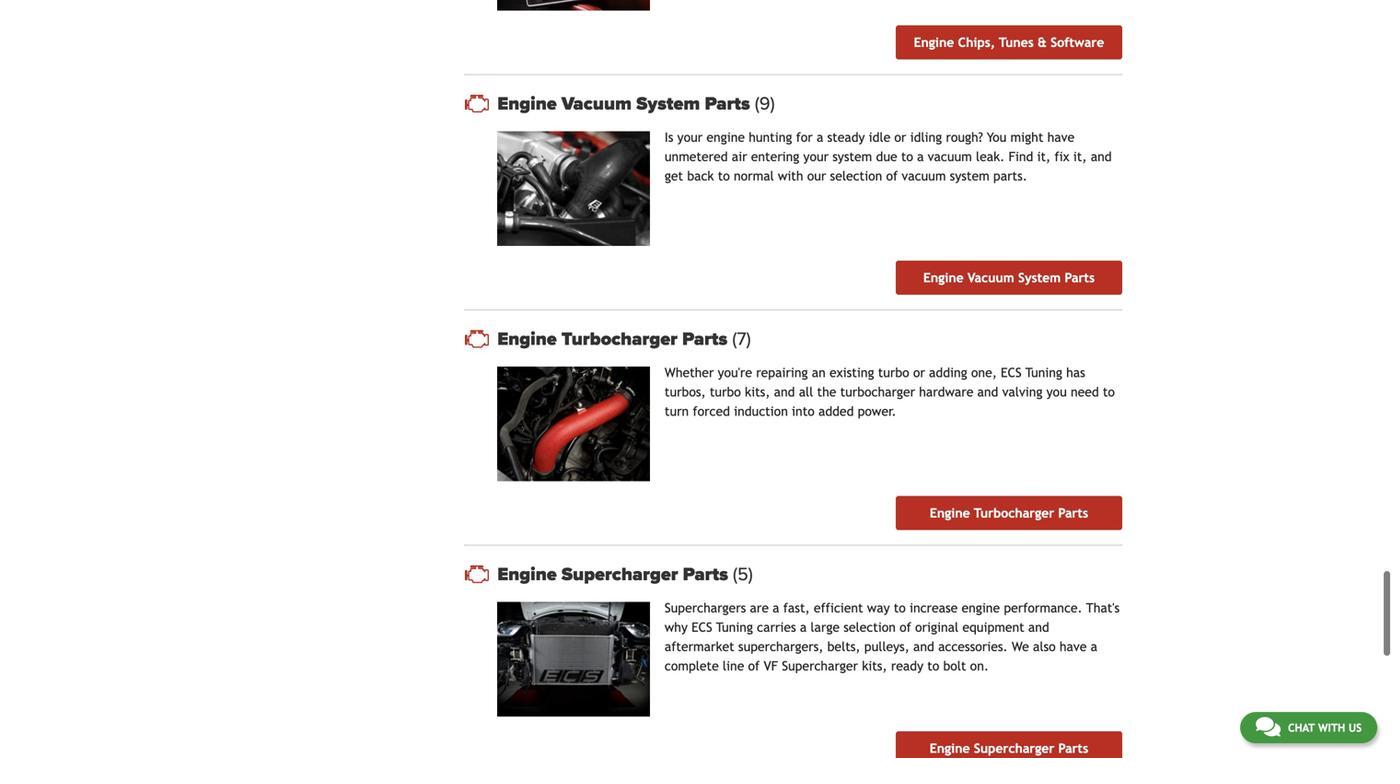 Task type: locate. For each thing, give the bounding box(es) containing it.
ecs up "valving"
[[1001, 365, 1022, 380]]

parts
[[705, 92, 750, 115], [1065, 270, 1095, 285], [683, 328, 728, 350], [1059, 506, 1089, 520], [683, 563, 729, 585], [1059, 741, 1089, 756]]

of left the vf at bottom
[[748, 658, 760, 673]]

0 horizontal spatial it,
[[1038, 149, 1051, 164]]

1 vertical spatial system
[[1019, 270, 1061, 285]]

1 vertical spatial engine supercharger parts link
[[896, 731, 1123, 758]]

turbocharger
[[562, 328, 678, 350], [974, 506, 1055, 520]]

system down leak.
[[950, 168, 990, 183]]

to right due
[[902, 149, 914, 164]]

fix
[[1055, 149, 1070, 164]]

your up the our
[[804, 149, 829, 164]]

0 horizontal spatial supercharger
[[562, 563, 678, 585]]

0 horizontal spatial of
[[748, 658, 760, 673]]

for
[[796, 130, 813, 145]]

engine supercharger parts up the why
[[498, 563, 733, 585]]

idle
[[869, 130, 891, 145]]

1 vertical spatial engine
[[962, 600, 1000, 615]]

0 vertical spatial engine turbocharger parts link
[[498, 328, 1123, 350]]

to inside whether you're repairing an existing turbo or adding one, ecs tuning has turbos, turbo kits, and all the turbocharger hardware and valving you need to turn forced induction into added power.
[[1103, 384, 1115, 399]]

0 horizontal spatial your
[[678, 130, 703, 145]]

1 vertical spatial engine turbocharger parts
[[930, 506, 1089, 520]]

0 horizontal spatial system
[[637, 92, 700, 115]]

0 vertical spatial kits,
[[745, 384, 770, 399]]

0 vertical spatial engine vacuum system parts link
[[498, 92, 1123, 115]]

normal
[[734, 168, 774, 183]]

hunting
[[749, 130, 793, 145]]

0 horizontal spatial ecs
[[692, 620, 713, 634]]

supercharger
[[562, 563, 678, 585], [782, 658, 858, 673], [974, 741, 1055, 756]]

1 horizontal spatial with
[[1319, 721, 1346, 734]]

with down entering
[[778, 168, 804, 183]]

0 horizontal spatial engine supercharger parts
[[498, 563, 733, 585]]

or
[[895, 130, 907, 145], [914, 365, 926, 380]]

0 horizontal spatial system
[[833, 149, 873, 164]]

performance.
[[1004, 600, 1083, 615]]

forced
[[693, 404, 730, 419]]

0 horizontal spatial engine turbocharger parts
[[498, 328, 733, 350]]

0 horizontal spatial kits,
[[745, 384, 770, 399]]

0 vertical spatial vacuum
[[562, 92, 632, 115]]

selection inside superchargers are a fast, efficient way to increase engine performance. that's why ecs tuning carries a large selection of original equipment and aftermarket superchargers, belts, pulleys, and accessories. we also have a complete line of vf supercharger kits, ready to bolt on.
[[844, 620, 896, 634]]

engine supercharger parts link down on.
[[896, 731, 1123, 758]]

it, left fix
[[1038, 149, 1051, 164]]

0 horizontal spatial with
[[778, 168, 804, 183]]

0 horizontal spatial engine vacuum system parts
[[498, 92, 755, 115]]

have up fix
[[1048, 130, 1075, 145]]

engine chips, tunes & software thumbnail image image
[[498, 0, 650, 11]]

supercharger up the why
[[562, 563, 678, 585]]

with inside is your engine hunting for a steady idle or idling rough? you might have unmetered air entering your system due to a vacuum leak. find it, fix it, and get back to normal with our selection of vacuum system parts.
[[778, 168, 804, 183]]

a right are
[[773, 600, 780, 615]]

and down performance.
[[1029, 620, 1050, 634]]

a right for
[[817, 130, 824, 145]]

1 vertical spatial or
[[914, 365, 926, 380]]

of
[[887, 168, 898, 183], [900, 620, 912, 634], [748, 658, 760, 673]]

engine
[[914, 35, 955, 50], [498, 92, 557, 115], [924, 270, 964, 285], [498, 328, 557, 350], [930, 506, 971, 520], [498, 563, 557, 585], [930, 741, 970, 756]]

0 vertical spatial system
[[833, 149, 873, 164]]

&
[[1038, 35, 1047, 50]]

kits, down pulleys,
[[862, 658, 888, 673]]

idling
[[911, 130, 942, 145]]

engine turbocharger parts
[[498, 328, 733, 350], [930, 506, 1089, 520]]

turbo down you're
[[710, 384, 741, 399]]

vacuum
[[928, 149, 972, 164], [902, 168, 946, 183]]

1 horizontal spatial system
[[1019, 270, 1061, 285]]

0 horizontal spatial vacuum
[[562, 92, 632, 115]]

with
[[778, 168, 804, 183], [1319, 721, 1346, 734]]

engine supercharger parts link
[[498, 563, 1123, 585], [896, 731, 1123, 758]]

or right idle
[[895, 130, 907, 145]]

kits,
[[745, 384, 770, 399], [862, 658, 888, 673]]

and down 'one,'
[[978, 384, 999, 399]]

aftermarket
[[665, 639, 735, 654]]

1 horizontal spatial engine turbocharger parts
[[930, 506, 1089, 520]]

original
[[916, 620, 959, 634]]

tuning inside superchargers are a fast, efficient way to increase engine performance. that's why ecs tuning carries a large selection of original equipment and aftermarket superchargers, belts, pulleys, and accessories. we also have a complete line of vf supercharger kits, ready to bolt on.
[[716, 620, 753, 634]]

it, right fix
[[1074, 149, 1087, 164]]

1 horizontal spatial ecs
[[1001, 365, 1022, 380]]

1 horizontal spatial system
[[950, 168, 990, 183]]

comments image
[[1256, 716, 1281, 738]]

and inside is your engine hunting for a steady idle or idling rough? you might have unmetered air entering your system due to a vacuum leak. find it, fix it, and get back to normal with our selection of vacuum system parts.
[[1091, 149, 1112, 164]]

0 vertical spatial turbocharger
[[562, 328, 678, 350]]

0 vertical spatial engine supercharger parts
[[498, 563, 733, 585]]

tuning up you
[[1026, 365, 1063, 380]]

chips,
[[958, 35, 996, 50]]

selection inside is your engine hunting for a steady idle or idling rough? you might have unmetered air entering your system due to a vacuum leak. find it, fix it, and get back to normal with our selection of vacuum system parts.
[[830, 168, 883, 183]]

1 horizontal spatial of
[[887, 168, 898, 183]]

engine supercharger parts link up fast,
[[498, 563, 1123, 585]]

vacuum down idling
[[902, 168, 946, 183]]

1 vertical spatial engine vacuum system parts link
[[896, 261, 1123, 295]]

to right need
[[1103, 384, 1115, 399]]

engine supercharger parts down on.
[[930, 741, 1089, 756]]

1 horizontal spatial engine vacuum system parts
[[924, 270, 1095, 285]]

0 vertical spatial engine turbocharger parts
[[498, 328, 733, 350]]

tunes
[[999, 35, 1034, 50]]

that's
[[1087, 600, 1120, 615]]

supercharger down belts,
[[782, 658, 858, 673]]

1 vertical spatial supercharger
[[782, 658, 858, 673]]

of up pulleys,
[[900, 620, 912, 634]]

it,
[[1038, 149, 1051, 164], [1074, 149, 1087, 164]]

back
[[687, 168, 714, 183]]

engine up air
[[707, 130, 745, 145]]

engine supercharger parts thumbnail image image
[[498, 602, 650, 716]]

an
[[812, 365, 826, 380]]

turbo
[[878, 365, 910, 380], [710, 384, 741, 399]]

kits, inside whether you're repairing an existing turbo or adding one, ecs tuning has turbos, turbo kits, and all the turbocharger hardware and valving you need to turn forced induction into added power.
[[745, 384, 770, 399]]

0 horizontal spatial turbocharger
[[562, 328, 678, 350]]

0 vertical spatial tuning
[[1026, 365, 1063, 380]]

your up unmetered
[[678, 130, 703, 145]]

all
[[799, 384, 814, 399]]

tuning
[[1026, 365, 1063, 380], [716, 620, 753, 634]]

and
[[1091, 149, 1112, 164], [774, 384, 795, 399], [978, 384, 999, 399], [1029, 620, 1050, 634], [914, 639, 935, 654]]

0 vertical spatial with
[[778, 168, 804, 183]]

engine inside is your engine hunting for a steady idle or idling rough? you might have unmetered air entering your system due to a vacuum leak. find it, fix it, and get back to normal with our selection of vacuum system parts.
[[707, 130, 745, 145]]

0 horizontal spatial engine
[[707, 130, 745, 145]]

0 vertical spatial ecs
[[1001, 365, 1022, 380]]

leak.
[[976, 149, 1005, 164]]

existing
[[830, 365, 875, 380]]

vacuum
[[562, 92, 632, 115], [968, 270, 1015, 285]]

1 vertical spatial system
[[950, 168, 990, 183]]

ecs up aftermarket
[[692, 620, 713, 634]]

engine chips, tunes & software link
[[896, 25, 1123, 59]]

selection down way at the bottom
[[844, 620, 896, 634]]

ready
[[892, 658, 924, 673]]

0 vertical spatial engine vacuum system parts
[[498, 92, 755, 115]]

0 vertical spatial turbo
[[878, 365, 910, 380]]

1 vertical spatial engine vacuum system parts
[[924, 270, 1095, 285]]

carries
[[757, 620, 796, 634]]

engine turbocharger parts for the topmost engine turbocharger parts link
[[498, 328, 733, 350]]

1 horizontal spatial supercharger
[[782, 658, 858, 673]]

have
[[1048, 130, 1075, 145], [1060, 639, 1087, 654]]

1 horizontal spatial it,
[[1074, 149, 1087, 164]]

large
[[811, 620, 840, 634]]

a
[[817, 130, 824, 145], [918, 149, 924, 164], [773, 600, 780, 615], [800, 620, 807, 634], [1091, 639, 1098, 654]]

whether
[[665, 365, 714, 380]]

selection
[[830, 168, 883, 183], [844, 620, 896, 634]]

engine turbocharger parts link
[[498, 328, 1123, 350], [896, 496, 1123, 530]]

to left bolt
[[928, 658, 940, 673]]

system
[[833, 149, 873, 164], [950, 168, 990, 183]]

vf
[[764, 658, 778, 673]]

1 vertical spatial have
[[1060, 639, 1087, 654]]

1 vertical spatial kits,
[[862, 658, 888, 673]]

system down steady
[[833, 149, 873, 164]]

engine
[[707, 130, 745, 145], [962, 600, 1000, 615]]

0 vertical spatial system
[[637, 92, 700, 115]]

to
[[902, 149, 914, 164], [718, 168, 730, 183], [1103, 384, 1115, 399], [894, 600, 906, 615], [928, 658, 940, 673]]

0 horizontal spatial tuning
[[716, 620, 753, 634]]

we
[[1012, 639, 1030, 654]]

and down repairing
[[774, 384, 795, 399]]

engine inside superchargers are a fast, efficient way to increase engine performance. that's why ecs tuning carries a large selection of original equipment and aftermarket superchargers, belts, pulleys, and accessories. we also have a complete line of vf supercharger kits, ready to bolt on.
[[962, 600, 1000, 615]]

steady
[[828, 130, 865, 145]]

tuning inside whether you're repairing an existing turbo or adding one, ecs tuning has turbos, turbo kits, and all the turbocharger hardware and valving you need to turn forced induction into added power.
[[1026, 365, 1063, 380]]

1 horizontal spatial engine supercharger parts
[[930, 741, 1089, 756]]

pulleys,
[[865, 639, 910, 654]]

0 vertical spatial selection
[[830, 168, 883, 183]]

1 vertical spatial vacuum
[[968, 270, 1015, 285]]

belts,
[[828, 639, 861, 654]]

turn
[[665, 404, 689, 419]]

and down "original"
[[914, 639, 935, 654]]

1 vertical spatial engine supercharger parts
[[930, 741, 1089, 756]]

0 vertical spatial engine
[[707, 130, 745, 145]]

2 vertical spatial of
[[748, 658, 760, 673]]

1 vertical spatial of
[[900, 620, 912, 634]]

system
[[637, 92, 700, 115], [1019, 270, 1061, 285]]

our
[[808, 168, 827, 183]]

hardware
[[920, 384, 974, 399]]

1 vertical spatial turbocharger
[[974, 506, 1055, 520]]

1 vertical spatial selection
[[844, 620, 896, 634]]

selection down due
[[830, 168, 883, 183]]

1 horizontal spatial or
[[914, 365, 926, 380]]

with left us
[[1319, 721, 1346, 734]]

engine up equipment
[[962, 600, 1000, 615]]

or left adding
[[914, 365, 926, 380]]

vacuum down rough?
[[928, 149, 972, 164]]

your
[[678, 130, 703, 145], [804, 149, 829, 164]]

1 vertical spatial ecs
[[692, 620, 713, 634]]

turbocharger for the topmost engine turbocharger parts link
[[562, 328, 678, 350]]

engine supercharger parts
[[498, 563, 733, 585], [930, 741, 1089, 756]]

a down that's
[[1091, 639, 1098, 654]]

1 horizontal spatial turbocharger
[[974, 506, 1055, 520]]

kits, up induction
[[745, 384, 770, 399]]

1 horizontal spatial turbo
[[878, 365, 910, 380]]

1 vertical spatial vacuum
[[902, 168, 946, 183]]

supercharger down on.
[[974, 741, 1055, 756]]

kits, inside superchargers are a fast, efficient way to increase engine performance. that's why ecs tuning carries a large selection of original equipment and aftermarket superchargers, belts, pulleys, and accessories. we also have a complete line of vf supercharger kits, ready to bolt on.
[[862, 658, 888, 673]]

ecs
[[1001, 365, 1022, 380], [692, 620, 713, 634]]

turbocharger for engine turbocharger parts link to the bottom
[[974, 506, 1055, 520]]

0 horizontal spatial or
[[895, 130, 907, 145]]

0 vertical spatial of
[[887, 168, 898, 183]]

engine vacuum system parts thumbnail image image
[[498, 131, 650, 246]]

of down due
[[887, 168, 898, 183]]

1 vertical spatial engine turbocharger parts link
[[896, 496, 1123, 530]]

have right also at the bottom of the page
[[1060, 639, 1087, 654]]

1 horizontal spatial engine
[[962, 600, 1000, 615]]

and right fix
[[1091, 149, 1112, 164]]

0 vertical spatial have
[[1048, 130, 1075, 145]]

on.
[[971, 658, 989, 673]]

turbo up turbocharger
[[878, 365, 910, 380]]

are
[[750, 600, 769, 615]]

1 horizontal spatial tuning
[[1026, 365, 1063, 380]]

1 vertical spatial turbo
[[710, 384, 741, 399]]

a down idling
[[918, 149, 924, 164]]

1 vertical spatial tuning
[[716, 620, 753, 634]]

2 vertical spatial supercharger
[[974, 741, 1055, 756]]

tuning down are
[[716, 620, 753, 634]]

engine vacuum system parts link
[[498, 92, 1123, 115], [896, 261, 1123, 295]]

1 horizontal spatial kits,
[[862, 658, 888, 673]]

line
[[723, 658, 745, 673]]

0 vertical spatial or
[[895, 130, 907, 145]]

the
[[818, 384, 837, 399]]

1 vertical spatial your
[[804, 149, 829, 164]]

engine turbocharger parts for engine turbocharger parts link to the bottom
[[930, 506, 1089, 520]]

or inside whether you're repairing an existing turbo or adding one, ecs tuning has turbos, turbo kits, and all the turbocharger hardware and valving you need to turn forced induction into added power.
[[914, 365, 926, 380]]

1 vertical spatial with
[[1319, 721, 1346, 734]]

efficient
[[814, 600, 864, 615]]



Task type: describe. For each thing, give the bounding box(es) containing it.
you
[[987, 130, 1007, 145]]

bolt
[[944, 658, 967, 673]]

to right way at the bottom
[[894, 600, 906, 615]]

whether you're repairing an existing turbo or adding one, ecs tuning has turbos, turbo kits, and all the turbocharger hardware and valving you need to turn forced induction into added power.
[[665, 365, 1115, 419]]

ecs inside superchargers are a fast, efficient way to increase engine performance. that's why ecs tuning carries a large selection of original equipment and aftermarket superchargers, belts, pulleys, and accessories. we also have a complete line of vf supercharger kits, ready to bolt on.
[[692, 620, 713, 634]]

software
[[1051, 35, 1105, 50]]

added
[[819, 404, 854, 419]]

fast,
[[784, 600, 810, 615]]

into
[[792, 404, 815, 419]]

superchargers
[[665, 600, 746, 615]]

due
[[876, 149, 898, 164]]

parts.
[[994, 168, 1028, 183]]

unmetered
[[665, 149, 728, 164]]

why
[[665, 620, 688, 634]]

turbos,
[[665, 384, 706, 399]]

1 horizontal spatial vacuum
[[968, 270, 1015, 285]]

increase
[[910, 600, 958, 615]]

0 vertical spatial vacuum
[[928, 149, 972, 164]]

find
[[1009, 149, 1034, 164]]

power.
[[858, 404, 897, 419]]

2 it, from the left
[[1074, 149, 1087, 164]]

need
[[1071, 384, 1100, 399]]

might
[[1011, 130, 1044, 145]]

a down fast,
[[800, 620, 807, 634]]

chat with us link
[[1241, 712, 1378, 743]]

you
[[1047, 384, 1067, 399]]

0 vertical spatial engine supercharger parts link
[[498, 563, 1123, 585]]

rough?
[[946, 130, 984, 145]]

accessories.
[[939, 639, 1008, 654]]

repairing
[[756, 365, 808, 380]]

one,
[[972, 365, 997, 380]]

or inside is your engine hunting for a steady idle or idling rough? you might have unmetered air entering your system due to a vacuum leak. find it, fix it, and get back to normal with our selection of vacuum system parts.
[[895, 130, 907, 145]]

valving
[[1003, 384, 1043, 399]]

equipment
[[963, 620, 1025, 634]]

superchargers,
[[739, 639, 824, 654]]

2 horizontal spatial supercharger
[[974, 741, 1055, 756]]

you're
[[718, 365, 753, 380]]

to right back
[[718, 168, 730, 183]]

entering
[[751, 149, 800, 164]]

adding
[[929, 365, 968, 380]]

engine turbocharger parts thumbnail image image
[[498, 366, 650, 481]]

0 vertical spatial supercharger
[[562, 563, 678, 585]]

way
[[868, 600, 890, 615]]

1 it, from the left
[[1038, 149, 1051, 164]]

us
[[1349, 721, 1362, 734]]

0 horizontal spatial turbo
[[710, 384, 741, 399]]

of inside is your engine hunting for a steady idle or idling rough? you might have unmetered air entering your system due to a vacuum leak. find it, fix it, and get back to normal with our selection of vacuum system parts.
[[887, 168, 898, 183]]

supercharger inside superchargers are a fast, efficient way to increase engine performance. that's why ecs tuning carries a large selection of original equipment and aftermarket superchargers, belts, pulleys, and accessories. we also have a complete line of vf supercharger kits, ready to bolt on.
[[782, 658, 858, 673]]

chat with us
[[1289, 721, 1362, 734]]

has
[[1067, 365, 1086, 380]]

ecs inside whether you're repairing an existing turbo or adding one, ecs tuning has turbos, turbo kits, and all the turbocharger hardware and valving you need to turn forced induction into added power.
[[1001, 365, 1022, 380]]

engine chips, tunes & software
[[914, 35, 1105, 50]]

1 horizontal spatial your
[[804, 149, 829, 164]]

get
[[665, 168, 684, 183]]

is your engine hunting for a steady idle or idling rough? you might have unmetered air entering your system due to a vacuum leak. find it, fix it, and get back to normal with our selection of vacuum system parts.
[[665, 130, 1112, 183]]

is
[[665, 130, 674, 145]]

turbocharger
[[841, 384, 916, 399]]

0 vertical spatial your
[[678, 130, 703, 145]]

chat
[[1289, 721, 1315, 734]]

induction
[[734, 404, 788, 419]]

have inside superchargers are a fast, efficient way to increase engine performance. that's why ecs tuning carries a large selection of original equipment and aftermarket superchargers, belts, pulleys, and accessories. we also have a complete line of vf supercharger kits, ready to bolt on.
[[1060, 639, 1087, 654]]

have inside is your engine hunting for a steady idle or idling rough? you might have unmetered air entering your system due to a vacuum leak. find it, fix it, and get back to normal with our selection of vacuum system parts.
[[1048, 130, 1075, 145]]

2 horizontal spatial of
[[900, 620, 912, 634]]

air
[[732, 149, 748, 164]]

also
[[1034, 639, 1056, 654]]

superchargers are a fast, efficient way to increase engine performance. that's why ecs tuning carries a large selection of original equipment and aftermarket superchargers, belts, pulleys, and accessories. we also have a complete line of vf supercharger kits, ready to bolt on.
[[665, 600, 1120, 673]]

complete
[[665, 658, 719, 673]]



Task type: vqa. For each thing, say whether or not it's contained in the screenshot.


